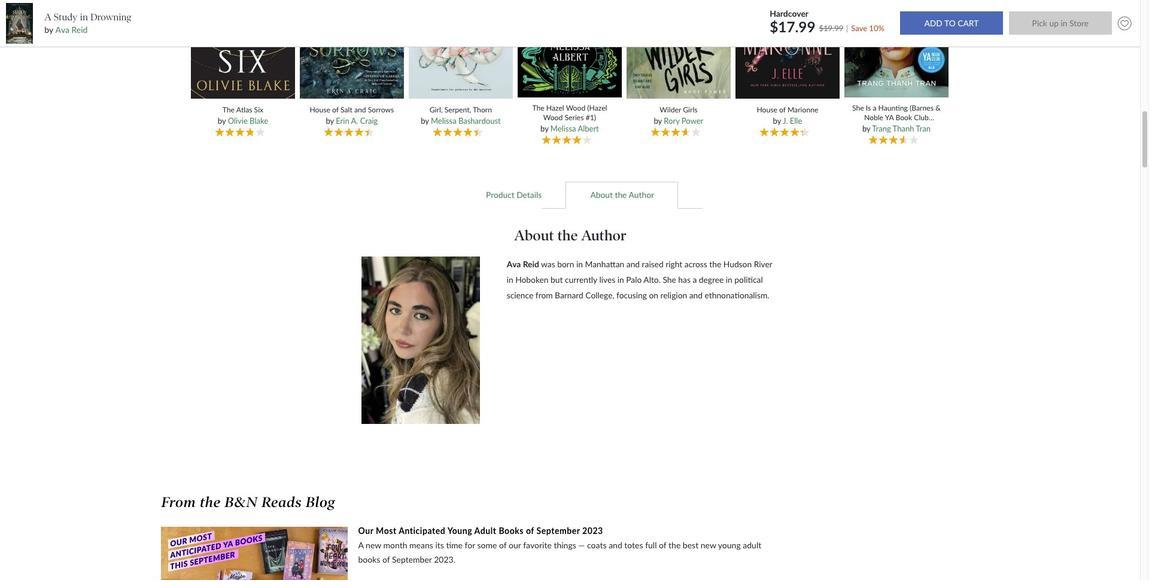 Task type: describe. For each thing, give the bounding box(es) containing it.
river
[[754, 259, 772, 270]]

ava reid link
[[55, 25, 88, 35]]

study
[[54, 11, 77, 23]]

a inside was born in manhattan and raised right across the hudson river in hoboken but currently lives in palo alto. she has a degree in political science from barnard college, focusing on religion and ethnonationalism.
[[693, 275, 697, 285]]

adult
[[474, 526, 496, 536]]

barnard
[[555, 290, 583, 301]]

alto.
[[644, 275, 661, 285]]

the hazel wood (hazel wood series #1) element
[[516, 0, 627, 147]]

drowning
[[90, 11, 132, 23]]

option containing our most anticipated young adult books of september 2023
[[161, 526, 835, 581]]

—
[[578, 541, 585, 551]]

was
[[541, 259, 555, 270]]

by inside house of salt and sorrows by erin a. craig
[[326, 116, 334, 126]]

2023
[[582, 526, 603, 536]]

melissa inside the hazel wood (hazel wood series #1) by melissa albert
[[551, 124, 576, 133]]

she is a haunting (barnes & noble ya book club edition) link
[[852, 104, 941, 131]]

the inside was born in manhattan and raised right across the hudson river in hoboken but currently lives in palo alto. she has a degree in political science from barnard college, focusing on religion and ethnonationalism.
[[709, 259, 721, 270]]

she is a haunting (barnes & noble ya book club edition)
[[852, 104, 941, 131]]

melissa bashardoust link
[[431, 116, 501, 126]]

author inside about the author link
[[629, 190, 654, 200]]

most
[[376, 526, 397, 536]]

house of marionne image
[[734, 0, 841, 100]]

(barnes
[[910, 104, 934, 113]]

by inside girl, serpent, thorn by melissa bashardoust
[[421, 116, 429, 126]]

0 horizontal spatial wood
[[543, 113, 563, 122]]

totes
[[624, 541, 643, 551]]

salt
[[341, 105, 352, 114]]

sorrows
[[368, 105, 394, 114]]

product details link
[[462, 181, 566, 209]]

book
[[896, 113, 912, 122]]

0 vertical spatial about
[[590, 190, 613, 200]]

a inside our most anticipated young adult books of september 2023 a new month means its time for some of our favorite things — coats and totes full of the best new young adult books of september 2023.
[[358, 541, 364, 551]]

coats
[[587, 541, 607, 551]]

(hazel
[[587, 104, 607, 113]]

young
[[718, 541, 741, 551]]

by inside the hazel wood (hazel wood series #1) by melissa albert
[[540, 124, 549, 133]]

she is a haunting (barnes & noble ya book club edition) image
[[843, 0, 950, 98]]

ya
[[885, 113, 894, 122]]

j. elle link
[[783, 116, 802, 126]]

house of salt and sorrows image
[[298, 0, 406, 100]]

by inside house of marionne by j. elle
[[773, 116, 781, 126]]

six
[[254, 105, 263, 114]]

degree
[[699, 275, 724, 285]]

girl,
[[430, 105, 443, 114]]

focusing
[[616, 290, 647, 301]]

our
[[509, 541, 521, 551]]

manhattan
[[585, 259, 624, 270]]

she is a haunting (barnes & noble ya book club edition) element
[[843, 0, 953, 147]]

2 new from the left
[[701, 541, 716, 551]]

on
[[649, 290, 658, 301]]

$17.99 $19.99
[[770, 18, 843, 35]]

of inside house of salt and sorrows by erin a. craig
[[332, 105, 339, 114]]

author inside about the author tab panel
[[581, 227, 627, 244]]

of right full
[[659, 541, 666, 551]]

a study in drowning image
[[6, 3, 33, 44]]

series
[[565, 113, 584, 122]]

the atlas six by olivie blake
[[218, 105, 268, 126]]

girls
[[683, 105, 698, 114]]

hardcover
[[770, 8, 809, 18]]

our
[[358, 526, 374, 536]]

for
[[465, 541, 475, 551]]

wilder girls link
[[634, 105, 723, 114]]

our most anticipated young adult books of september 2023 link
[[358, 526, 603, 538]]

a.
[[351, 116, 358, 126]]

time
[[446, 541, 463, 551]]

our most anticipated young adult books of september 2023 a new month means its time for some of our favorite things — coats and totes full of the best new young adult books of september 2023.
[[358, 526, 761, 565]]

from
[[161, 494, 196, 511]]

palo
[[626, 275, 642, 285]]

lives
[[599, 275, 615, 285]]

serpent,
[[445, 105, 471, 114]]

means
[[409, 541, 433, 551]]

hudson
[[723, 259, 752, 270]]

by inside the a study in drowning by ava reid
[[44, 25, 53, 35]]

the inside our most anticipated young adult books of september 2023 a new month means its time for some of our favorite things — coats and totes full of the best new young adult books of september 2023.
[[669, 541, 681, 551]]

girl, serpent, thorn image
[[407, 0, 515, 100]]

bashardoust
[[458, 116, 501, 126]]

craig
[[360, 116, 378, 126]]

save 10%
[[851, 23, 884, 33]]

about the author tab panel
[[352, 209, 788, 461]]

books
[[499, 526, 524, 536]]

the for wood
[[532, 104, 544, 113]]

$17.99
[[770, 18, 815, 35]]

house of salt and sorrows element
[[298, 0, 409, 146]]

about the author inside tab list
[[590, 190, 654, 200]]

in left palo
[[617, 275, 624, 285]]

in up "ethnonationalism."
[[726, 275, 732, 285]]

#1)
[[586, 113, 596, 122]]

house of salt and sorrows link
[[307, 105, 396, 114]]

tran
[[916, 124, 931, 133]]

a inside the a study in drowning by ava reid
[[44, 11, 51, 23]]

atlas
[[236, 105, 252, 114]]

right
[[666, 259, 682, 270]]

the atlas six element
[[189, 0, 300, 146]]

raised
[[642, 259, 664, 270]]

j.
[[783, 116, 788, 126]]

ethnonationalism.
[[705, 290, 769, 301]]

house of salt and sorrows by erin a. craig
[[310, 105, 394, 126]]

ava inside the a study in drowning by ava reid
[[55, 25, 69, 35]]

the hazel wood (hazel wood series #1) image
[[516, 0, 623, 98]]

the inside tab list
[[615, 190, 627, 200]]

0 vertical spatial september
[[537, 526, 580, 536]]

born
[[557, 259, 574, 270]]

anticipated
[[399, 526, 445, 536]]

1 horizontal spatial wood
[[566, 104, 585, 113]]

she inside was born in manhattan and raised right across the hudson river in hoboken but currently lives in palo alto. she has a degree in political science from barnard college, focusing on religion and ethnonationalism.
[[663, 275, 676, 285]]

erin a. craig link
[[336, 116, 378, 126]]

house for erin a. craig
[[310, 105, 330, 114]]



Task type: vqa. For each thing, say whether or not it's contained in the screenshot.


Task type: locate. For each thing, give the bounding box(es) containing it.
hoboken
[[515, 275, 549, 285]]

1 house from the left
[[310, 105, 330, 114]]

0 horizontal spatial september
[[392, 555, 432, 565]]

0 horizontal spatial she
[[663, 275, 676, 285]]

books
[[358, 555, 380, 565]]

a
[[873, 104, 876, 113], [693, 275, 697, 285]]

the up olivie
[[222, 105, 235, 114]]

1 vertical spatial a
[[693, 275, 697, 285]]

0 vertical spatial she
[[852, 104, 864, 113]]

ava reid
[[507, 259, 539, 270]]

1 vertical spatial author
[[581, 227, 627, 244]]

None submit
[[900, 12, 1003, 35], [1009, 12, 1112, 35], [900, 12, 1003, 35], [1009, 12, 1112, 35]]

0 vertical spatial ava
[[55, 25, 69, 35]]

and inside house of salt and sorrows by erin a. craig
[[354, 105, 366, 114]]

ava
[[55, 25, 69, 35], [507, 259, 521, 270]]

things
[[554, 541, 576, 551]]

author
[[629, 190, 654, 200], [581, 227, 627, 244]]

the left hazel
[[532, 104, 544, 113]]

across
[[685, 259, 707, 270]]

and up palo
[[626, 259, 640, 270]]

political
[[735, 275, 763, 285]]

reid inside the a study in drowning by ava reid
[[72, 25, 88, 35]]

new right best
[[701, 541, 716, 551]]

adult
[[743, 541, 761, 551]]

by left rory
[[654, 116, 662, 126]]

details
[[517, 190, 542, 200]]

wilder girls by rory power
[[654, 105, 703, 126]]

2023.
[[434, 555, 455, 565]]

some
[[477, 541, 497, 551]]

a down the our
[[358, 541, 364, 551]]

house
[[310, 105, 330, 114], [757, 105, 777, 114]]

thanh
[[893, 124, 914, 133]]

option
[[161, 526, 835, 581]]

ava inside about the author tab panel
[[507, 259, 521, 270]]

september up "things" at bottom
[[537, 526, 580, 536]]

haunting
[[878, 104, 908, 113]]

tab list
[[167, 181, 973, 209]]

ava up hoboken
[[507, 259, 521, 270]]

0 horizontal spatial a
[[693, 275, 697, 285]]

1 horizontal spatial melissa
[[551, 124, 576, 133]]

add to wishlist image
[[1115, 14, 1134, 33]]

girl, serpent, thorn link
[[416, 105, 505, 114]]

0 vertical spatial reid
[[72, 25, 88, 35]]

she left has
[[663, 275, 676, 285]]

of left salt
[[332, 105, 339, 114]]

our most anticipated young adult books of september 2023 image
[[161, 527, 348, 581]]

1 horizontal spatial the
[[532, 104, 544, 113]]

1 vertical spatial september
[[392, 555, 432, 565]]

&
[[936, 104, 941, 113]]

melissa albert link
[[551, 124, 599, 133]]

1 horizontal spatial reid
[[523, 259, 539, 270]]

she
[[852, 104, 864, 113], [663, 275, 676, 285]]

by trang thanh tran
[[862, 124, 931, 133]]

trang thanh tran link
[[872, 124, 931, 133]]

power
[[682, 116, 703, 126]]

but
[[551, 275, 563, 285]]

b&n reads blog
[[225, 494, 336, 511]]

0 horizontal spatial about
[[514, 227, 554, 244]]

favorite
[[523, 541, 552, 551]]

of
[[332, 105, 339, 114], [779, 105, 786, 114], [526, 526, 534, 536], [499, 541, 507, 551], [659, 541, 666, 551], [382, 555, 390, 565]]

by down noble
[[862, 124, 870, 133]]

marionne
[[788, 105, 818, 114]]

month
[[383, 541, 407, 551]]

the
[[615, 190, 627, 200], [557, 227, 578, 244], [709, 259, 721, 270], [200, 494, 221, 511], [669, 541, 681, 551]]

wilder girls image
[[625, 0, 732, 100]]

wood
[[566, 104, 585, 113], [543, 113, 563, 122]]

0 horizontal spatial the
[[222, 105, 235, 114]]

september down means
[[392, 555, 432, 565]]

a study in drowning by ava reid
[[44, 11, 132, 35]]

girl, serpent, thorn by melissa bashardoust
[[421, 105, 501, 126]]

0 vertical spatial author
[[629, 190, 654, 200]]

elle
[[790, 116, 802, 126]]

1 vertical spatial she
[[663, 275, 676, 285]]

0 horizontal spatial ava
[[55, 25, 69, 35]]

wood down hazel
[[543, 113, 563, 122]]

about the author inside tab panel
[[514, 227, 627, 244]]

new
[[366, 541, 381, 551], [701, 541, 716, 551]]

of up favorite
[[526, 526, 534, 536]]

about the author link
[[566, 181, 678, 209]]

from the b&n reads blog
[[161, 494, 336, 511]]

by left the ava reid link on the top of the page
[[44, 25, 53, 35]]

hazel
[[546, 104, 564, 113]]

girl, serpent, thorn element
[[407, 0, 518, 146]]

of inside house of marionne by j. elle
[[779, 105, 786, 114]]

religion
[[660, 290, 687, 301]]

0 vertical spatial a
[[873, 104, 876, 113]]

best
[[683, 541, 699, 551]]

and down has
[[689, 290, 703, 301]]

and left the 'totes'
[[609, 541, 622, 551]]

1 horizontal spatial ava
[[507, 259, 521, 270]]

in
[[80, 11, 88, 23], [576, 259, 583, 270], [507, 275, 513, 285], [617, 275, 624, 285], [726, 275, 732, 285]]

college,
[[586, 290, 614, 301]]

wood up series at the top of the page
[[566, 104, 585, 113]]

wilder
[[660, 105, 681, 114]]

tab list containing product details
[[167, 181, 973, 209]]

of left our
[[499, 541, 507, 551]]

by left j.
[[773, 116, 781, 126]]

by left olivie
[[218, 116, 226, 126]]

young
[[447, 526, 472, 536]]

she inside "she is a haunting (barnes & noble ya book club edition)"
[[852, 104, 864, 113]]

1 horizontal spatial september
[[537, 526, 580, 536]]

a right has
[[693, 275, 697, 285]]

the for olivie
[[222, 105, 235, 114]]

and up erin a. craig link at the top left of the page
[[354, 105, 366, 114]]

tab panel
[[0, 209, 361, 430]]

melissa down girl,
[[431, 116, 456, 126]]

0 horizontal spatial reid
[[72, 25, 88, 35]]

rory
[[664, 116, 680, 126]]

olivie
[[228, 116, 248, 126]]

2 house from the left
[[757, 105, 777, 114]]

she left the 'is'
[[852, 104, 864, 113]]

of right books on the left
[[382, 555, 390, 565]]

albert
[[578, 124, 599, 133]]

thorn
[[473, 105, 492, 114]]

a right the 'is'
[[873, 104, 876, 113]]

by down hazel
[[540, 124, 549, 133]]

0 horizontal spatial author
[[581, 227, 627, 244]]

blake
[[250, 116, 268, 126]]

house inside house of marionne by j. elle
[[757, 105, 777, 114]]

of up j.
[[779, 105, 786, 114]]

in inside the a study in drowning by ava reid
[[80, 11, 88, 23]]

was born in manhattan and raised right across the hudson river in hoboken but currently lives in palo alto. she has a degree in political science from barnard college, focusing on religion and ethnonationalism.
[[507, 259, 772, 301]]

about inside tab panel
[[514, 227, 554, 244]]

0 vertical spatial a
[[44, 11, 51, 23]]

house of marionne by j. elle
[[757, 105, 818, 126]]

0 horizontal spatial a
[[44, 11, 51, 23]]

by left erin
[[326, 116, 334, 126]]

0 horizontal spatial new
[[366, 541, 381, 551]]

in up science
[[507, 275, 513, 285]]

0 horizontal spatial house
[[310, 105, 330, 114]]

the atlas six link
[[199, 105, 287, 114]]

new up books on the left
[[366, 541, 381, 551]]

reid down study
[[72, 25, 88, 35]]

a left study
[[44, 11, 51, 23]]

$19.99
[[819, 23, 843, 33]]

1 horizontal spatial a
[[873, 104, 876, 113]]

1 horizontal spatial she
[[852, 104, 864, 113]]

trang
[[872, 124, 891, 133]]

1 vertical spatial about
[[514, 227, 554, 244]]

edition)
[[884, 122, 909, 131]]

club
[[914, 113, 929, 122]]

1 vertical spatial reid
[[523, 259, 539, 270]]

reid up hoboken
[[523, 259, 539, 270]]

1 horizontal spatial new
[[701, 541, 716, 551]]

a inside "she is a haunting (barnes & noble ya book club edition)"
[[873, 104, 876, 113]]

house of marionne element
[[734, 0, 844, 146]]

in right born
[[576, 259, 583, 270]]

house inside house of salt and sorrows by erin a. craig
[[310, 105, 330, 114]]

1 horizontal spatial a
[[358, 541, 364, 551]]

1 vertical spatial a
[[358, 541, 364, 551]]

and inside our most anticipated young adult books of september 2023 a new month means its time for some of our favorite things — coats and totes full of the best new young adult books of september 2023.
[[609, 541, 622, 551]]

ava down study
[[55, 25, 69, 35]]

0 vertical spatial about the author
[[590, 190, 654, 200]]

1 horizontal spatial author
[[629, 190, 654, 200]]

1 new from the left
[[366, 541, 381, 551]]

1 horizontal spatial house
[[757, 105, 777, 114]]

by inside she is a haunting (barnes & noble ya book club edition) element
[[862, 124, 870, 133]]

olivie blake link
[[228, 116, 268, 126]]

melissa down series at the top of the page
[[551, 124, 576, 133]]

the atlas six image
[[189, 0, 297, 100]]

reid inside about the author tab panel
[[523, 259, 539, 270]]

wilder girls element
[[625, 0, 735, 146]]

product details
[[486, 190, 542, 200]]

rory power link
[[664, 116, 703, 126]]

currently
[[565, 275, 597, 285]]

the
[[532, 104, 544, 113], [222, 105, 235, 114]]

1 horizontal spatial about
[[590, 190, 613, 200]]

from
[[536, 290, 553, 301]]

1 vertical spatial about the author
[[514, 227, 627, 244]]

house for j. elle
[[757, 105, 777, 114]]

the inside the atlas six by olivie blake
[[222, 105, 235, 114]]

a
[[44, 11, 51, 23], [358, 541, 364, 551]]

the hazel wood (hazel wood series #1) link
[[525, 104, 614, 122]]

the inside the hazel wood (hazel wood series #1) by melissa albert
[[532, 104, 544, 113]]

by inside wilder girls by rory power
[[654, 116, 662, 126]]

by inside the atlas six by olivie blake
[[218, 116, 226, 126]]

melissa inside girl, serpent, thorn by melissa bashardoust
[[431, 116, 456, 126]]

in up the ava reid link on the top of the page
[[80, 11, 88, 23]]

0 horizontal spatial melissa
[[431, 116, 456, 126]]

by down girl, serpent, thorn link
[[421, 116, 429, 126]]

1 vertical spatial ava
[[507, 259, 521, 270]]



